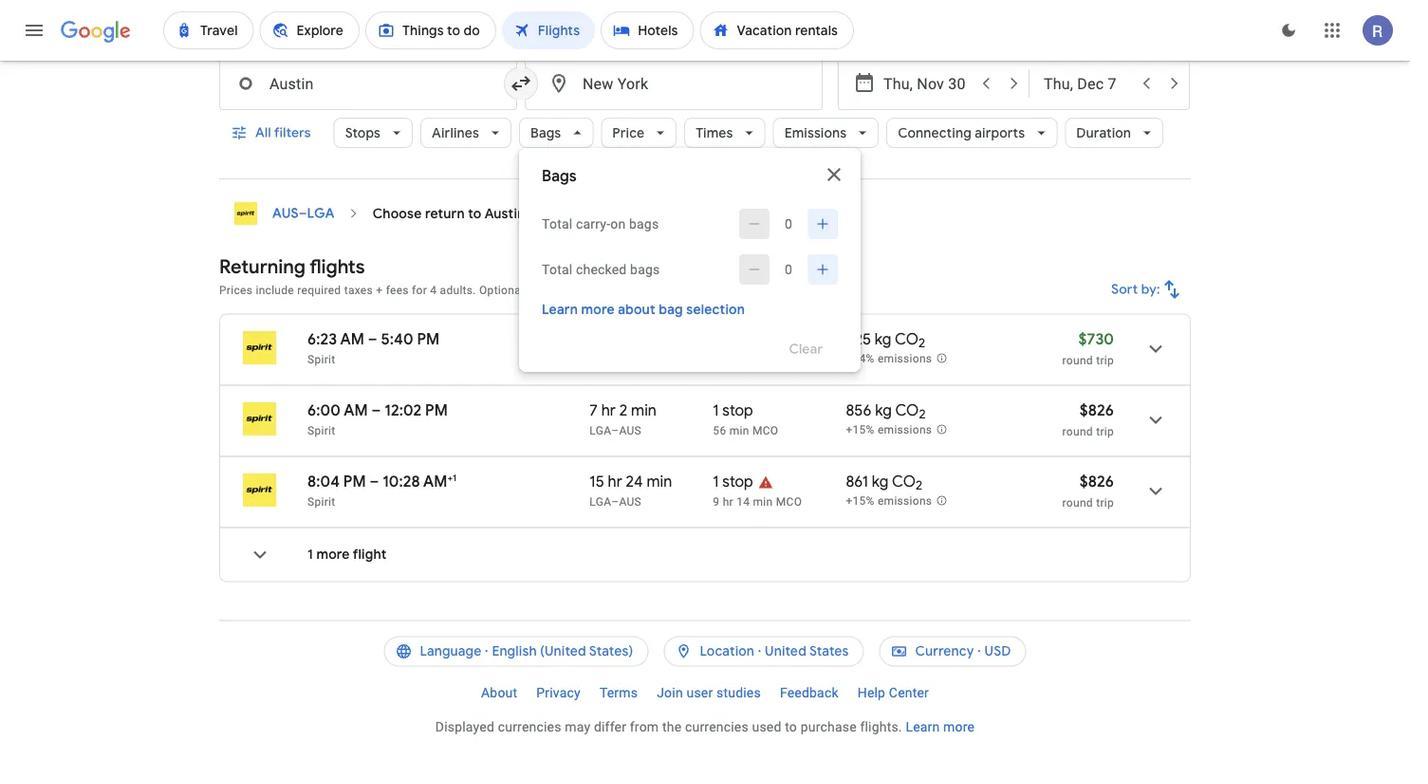 Task type: locate. For each thing, give the bounding box(es) containing it.
+24%
[[846, 353, 875, 366]]

about link
[[472, 679, 527, 709]]

0 vertical spatial spirit
[[308, 353, 335, 366]]

mco
[[753, 424, 779, 438], [776, 495, 802, 509]]

1 vertical spatial +15%
[[846, 495, 875, 508]]

kg
[[875, 330, 892, 349], [875, 401, 892, 420], [872, 472, 889, 492]]

0 vertical spatial +15%
[[846, 424, 875, 437]]

bags
[[629, 216, 659, 232], [630, 262, 660, 278]]

1 vertical spatial to
[[785, 720, 797, 736]]

bags up learn more about bag selection
[[630, 262, 660, 278]]

0 vertical spatial emissions
[[878, 353, 932, 366]]

$826 left flight details. leaves laguardia airport at 8:04 pm on thursday, december 7 and arrives at austin-bergstrom international airport at 10:28 am on friday, december 8. icon
[[1080, 472, 1114, 492]]

1 round from the top
[[1063, 354, 1093, 367]]

co inside 861 kg co 2
[[892, 472, 916, 492]]

emissions for 925
[[878, 353, 932, 366]]

pm right 5:40
[[417, 330, 440, 349]]

2 vertical spatial lga
[[590, 495, 611, 509]]

2 vertical spatial spirit
[[308, 495, 335, 509]]

0 vertical spatial +
[[376, 284, 383, 297]]

1 horizontal spatial may
[[645, 284, 667, 297]]

6:00 am – 12:02 pm spirit
[[308, 401, 448, 438]]

filters
[[274, 125, 311, 142]]

+15% emissions for 861
[[846, 495, 932, 508]]

– inside the 7 hr 2 min lga – aus
[[611, 424, 619, 438]]

3 round from the top
[[1063, 496, 1093, 510]]

$826 round trip for 856
[[1063, 401, 1114, 438]]

1 stop flight. element up 14
[[713, 472, 753, 494]]

bags down bags popup button
[[542, 167, 577, 186]]

co for 856
[[895, 401, 919, 420]]

emissions
[[785, 125, 847, 142]]

min
[[631, 401, 657, 420], [730, 424, 749, 438], [647, 472, 672, 492], [753, 495, 773, 509]]

0 vertical spatial bags
[[531, 125, 561, 142]]

stops button
[[334, 111, 413, 156]]

$826 round trip up $826 text box in the right bottom of the page
[[1063, 401, 1114, 438]]

1 up 9
[[713, 472, 719, 492]]

emissions down 925 kg co 2
[[878, 353, 932, 366]]

am right 6:00
[[344, 401, 368, 420]]

– down total duration 7 hr 2 min. element on the bottom of the page
[[611, 424, 619, 438]]

round inside '$730 round trip'
[[1063, 354, 1093, 367]]

differ
[[594, 720, 627, 736]]

total left carry-
[[542, 216, 573, 232]]

co right 856
[[895, 401, 919, 420]]

2 vertical spatial more
[[943, 720, 975, 736]]

min right 7
[[631, 401, 657, 420]]

2 vertical spatial round
[[1063, 496, 1093, 510]]

bags right on
[[629, 216, 659, 232]]

total up "charges"
[[542, 262, 573, 278]]

1 vertical spatial may
[[565, 720, 591, 736]]

co inside 856 kg co 2
[[895, 401, 919, 420]]

2 trip from the top
[[1096, 425, 1114, 438]]

0 for total carry-on bags
[[785, 216, 793, 232]]

0 vertical spatial 4
[[388, 25, 395, 40]]

bag down apply.
[[659, 301, 683, 318]]

0 vertical spatial round
[[1063, 354, 1093, 367]]

+ inside the 8:04 pm – 10:28 am + 1
[[448, 472, 453, 484]]

1 vertical spatial 1 stop flight. element
[[713, 472, 753, 494]]

united
[[765, 643, 807, 661]]

min for 15 hr 24 min
[[647, 472, 672, 492]]

0 vertical spatial kg
[[875, 330, 892, 349]]

learn more link
[[906, 720, 975, 736]]

bag down checked in the left top of the page
[[596, 284, 615, 297]]

stop
[[723, 401, 753, 420], [723, 472, 753, 492]]

2 spirit from the top
[[308, 424, 335, 438]]

0 vertical spatial trip
[[1096, 354, 1114, 367]]

pm inside 6:23 am – 5:40 pm spirit
[[417, 330, 440, 349]]

0 vertical spatial aus
[[272, 205, 299, 223]]

kg right 856
[[875, 401, 892, 420]]

1 vertical spatial hr
[[608, 472, 622, 492]]

aus inside 15 hr 24 min lga – aus
[[619, 495, 642, 509]]

0 vertical spatial +15% emissions
[[846, 424, 932, 437]]

sort by:
[[1112, 281, 1161, 298]]

stop up '56'
[[723, 401, 753, 420]]

mco right '56'
[[753, 424, 779, 438]]

2 +15% emissions from the top
[[846, 495, 932, 508]]

$826 for 861
[[1080, 472, 1114, 492]]

duration
[[1077, 125, 1131, 142]]

Departure time: 6:00 AM. text field
[[308, 401, 368, 420]]

+15% emissions for 856
[[846, 424, 932, 437]]

0 vertical spatial to
[[468, 205, 482, 223]]

1 vertical spatial $826 round trip
[[1063, 472, 1114, 510]]

terms
[[600, 686, 638, 701]]

1 trip from the top
[[1096, 354, 1114, 367]]

round down $826 text box in the right bottom of the page
[[1063, 496, 1093, 510]]

861
[[846, 472, 868, 492]]

0 vertical spatial more
[[581, 301, 615, 318]]

1 vertical spatial pm
[[425, 401, 448, 420]]

min right 24
[[647, 472, 672, 492]]

emissions down 856 kg co 2
[[878, 424, 932, 437]]

1 vertical spatial 4
[[430, 284, 437, 297]]

min inside 15 hr 24 min lga – aus
[[647, 472, 672, 492]]

None search field
[[219, 16, 1191, 373]]

1 vertical spatial bag
[[659, 301, 683, 318]]

stop up 14
[[723, 472, 753, 492]]

pm for 5:40 pm
[[417, 330, 440, 349]]

currencies down join user studies link
[[685, 720, 749, 736]]

3 emissions from the top
[[878, 495, 932, 508]]

spirit down 6:23
[[308, 353, 335, 366]]

+ right 10:28
[[448, 472, 453, 484]]

+15% for 856
[[846, 424, 875, 437]]

– down total duration 15 hr 24 min. 'element'
[[611, 495, 619, 509]]

leaves laguardia airport at 8:04 pm on thursday, december 7 and arrives at austin-bergstrom international airport at 10:28 am on friday, december 8. element
[[308, 472, 457, 492]]

1 vertical spatial $826
[[1080, 472, 1114, 492]]

emissions for 856
[[878, 424, 932, 437]]

may up learn more about bag selection link at the top of the page
[[645, 284, 667, 297]]

2 vertical spatial co
[[892, 472, 916, 492]]

1 vertical spatial stop
[[723, 472, 753, 492]]

1 vertical spatial learn
[[906, 720, 940, 736]]

– left 10:28
[[370, 472, 379, 492]]

1 horizontal spatial more
[[581, 301, 615, 318]]

4 inside 4 popup button
[[388, 25, 395, 40]]

leaves laguardia airport at 6:23 am on thursday, december 7 and arrives at austin-bergstrom international airport at 5:40 pm on thursday, december 7. element
[[308, 330, 440, 349]]

1 stop from the top
[[723, 401, 753, 420]]

4 inside "returning flights" main content
[[430, 284, 437, 297]]

kg inside 856 kg co 2
[[875, 401, 892, 420]]

min right '56'
[[730, 424, 749, 438]]

0 vertical spatial lga
[[307, 205, 335, 223]]

+15% down 856
[[846, 424, 875, 437]]

1 total from the top
[[542, 216, 573, 232]]

0 vertical spatial stop
[[723, 401, 753, 420]]

1
[[713, 401, 719, 420], [453, 472, 457, 484], [713, 472, 719, 492], [308, 547, 313, 564]]

terms link
[[590, 679, 647, 709]]

total
[[542, 216, 573, 232], [542, 262, 573, 278]]

1 +15% from the top
[[846, 424, 875, 437]]

united states
[[765, 643, 849, 661]]

mco right 14
[[776, 495, 802, 509]]

bags down swap origin and destination. icon
[[531, 125, 561, 142]]

assistance
[[764, 284, 821, 297]]

to right used
[[785, 720, 797, 736]]

return
[[425, 205, 465, 223]]

1 stop flight. element up '56'
[[713, 401, 753, 423]]

12:02
[[385, 401, 422, 420]]

more down and
[[581, 301, 615, 318]]

round down $730
[[1063, 354, 1093, 367]]

1 1 stop flight. element from the top
[[713, 401, 753, 423]]

6:00
[[308, 401, 341, 420]]

1 more flight image
[[237, 532, 283, 578]]

0 horizontal spatial may
[[565, 720, 591, 736]]

lga up flights
[[307, 205, 335, 223]]

None text field
[[219, 57, 517, 111], [525, 57, 823, 111], [219, 57, 517, 111], [525, 57, 823, 111]]

1 vertical spatial round
[[1063, 425, 1093, 438]]

+15% emissions down 856 kg co 2
[[846, 424, 932, 437]]

+15% emissions
[[846, 424, 932, 437], [846, 495, 932, 508]]

hr
[[601, 401, 616, 420], [608, 472, 622, 492], [723, 495, 734, 509]]

2 right 861
[[916, 478, 923, 494]]

min for 1 stop
[[730, 424, 749, 438]]

$826 round trip left flight details. leaves laguardia airport at 8:04 pm on thursday, december 7 and arrives at austin-bergstrom international airport at 10:28 am on friday, december 8. icon
[[1063, 472, 1114, 510]]

1 vertical spatial bags
[[542, 167, 577, 186]]

1 inside 1 stop 56 min mco
[[713, 401, 719, 420]]

airports
[[975, 125, 1025, 142]]

hr right 15
[[608, 472, 622, 492]]

emissions button
[[773, 111, 879, 156]]

charges
[[527, 284, 570, 297]]

856 kg co 2
[[846, 401, 926, 423]]

aus down total duration 7 hr 2 min. element on the bottom of the page
[[619, 424, 642, 438]]

0 vertical spatial hr
[[601, 401, 616, 420]]

spirit down 8:04
[[308, 495, 335, 509]]

1 vertical spatial trip
[[1096, 425, 1114, 438]]

fees
[[386, 284, 409, 297], [619, 284, 641, 297]]

trip down 826 us dollars text box at the bottom right
[[1096, 425, 1114, 438]]

mco for hr
[[776, 495, 802, 509]]

stop for 1 stop 56 min mco
[[723, 401, 753, 420]]

2 vertical spatial trip
[[1096, 496, 1114, 510]]

aus down 24
[[619, 495, 642, 509]]

1 vertical spatial co
[[895, 401, 919, 420]]

$826 left flight details. leaves laguardia airport at 6:00 am on thursday, december 7 and arrives at austin-bergstrom international airport at 12:02 pm on thursday, december 7. "icon"
[[1080, 401, 1114, 420]]

min inside 1 stop 56 min mco
[[730, 424, 749, 438]]

hr right 7
[[601, 401, 616, 420]]

0 horizontal spatial more
[[316, 547, 350, 564]]

0 horizontal spatial to
[[468, 205, 482, 223]]

1 0 from the top
[[785, 216, 793, 232]]

am right 6:23
[[340, 330, 364, 349]]

1 horizontal spatial fees
[[619, 284, 641, 297]]

0 horizontal spatial 4
[[388, 25, 395, 40]]

2 vertical spatial emissions
[[878, 495, 932, 508]]

help center
[[858, 686, 929, 701]]

0 horizontal spatial bag
[[596, 284, 615, 297]]

co
[[895, 330, 919, 349], [895, 401, 919, 420], [892, 472, 916, 492]]

0 horizontal spatial +
[[376, 284, 383, 297]]

fees up the about
[[619, 284, 641, 297]]

2 +15% from the top
[[846, 495, 875, 508]]

more left flight
[[316, 547, 350, 564]]

0 vertical spatial total
[[542, 216, 573, 232]]

1 $826 round trip from the top
[[1063, 401, 1114, 438]]

2 right 7
[[619, 401, 628, 420]]

connecting
[[898, 125, 972, 142]]

co inside 925 kg co 2
[[895, 330, 919, 349]]

1 horizontal spatial +
[[448, 472, 453, 484]]

am right 10:28
[[423, 472, 448, 492]]

1 vertical spatial total
[[542, 262, 573, 278]]

pm for 12:02 pm
[[425, 401, 448, 420]]

passenger
[[704, 284, 761, 297]]

aus inside the 7 hr 2 min lga – aus
[[619, 424, 642, 438]]

checked
[[576, 262, 627, 278]]

min inside the 7 hr 2 min lga – aus
[[631, 401, 657, 420]]

learn down center
[[906, 720, 940, 736]]

may left differ
[[565, 720, 591, 736]]

1 up '56'
[[713, 401, 719, 420]]

trip down $826 text box in the right bottom of the page
[[1096, 496, 1114, 510]]

1 vertical spatial +
[[448, 472, 453, 484]]

$826 for 856
[[1080, 401, 1114, 420]]

0 vertical spatial $826 round trip
[[1063, 401, 1114, 438]]

fees left "for"
[[386, 284, 409, 297]]

bag
[[596, 284, 615, 297], [659, 301, 683, 318]]

1 vertical spatial more
[[316, 547, 350, 564]]

currencies down privacy link
[[498, 720, 561, 736]]

2 vertical spatial kg
[[872, 472, 889, 492]]

am inside the 6:00 am – 12:02 pm spirit
[[344, 401, 368, 420]]

0 vertical spatial bag
[[596, 284, 615, 297]]

0 vertical spatial co
[[895, 330, 919, 349]]

2 stop from the top
[[723, 472, 753, 492]]

2 up +24% emissions
[[919, 336, 925, 352]]

1 +15% emissions from the top
[[846, 424, 932, 437]]

1 vertical spatial am
[[344, 401, 368, 420]]

kg for 856
[[875, 401, 892, 420]]

14
[[737, 495, 750, 509]]

hr right 9
[[723, 495, 734, 509]]

+ right taxes
[[376, 284, 383, 297]]

help
[[858, 686, 886, 701]]

1 inside the 8:04 pm – 10:28 am + 1
[[453, 472, 457, 484]]

0 horizontal spatial fees
[[386, 284, 409, 297]]

center
[[889, 686, 929, 701]]

price button
[[601, 111, 677, 156]]

from
[[630, 720, 659, 736]]

1 vertical spatial kg
[[875, 401, 892, 420]]

prices include required taxes + fees for 4 adults. optional charges and bag fees may apply. passenger assistance
[[219, 284, 821, 297]]

lga inside 15 hr 24 min lga – aus
[[590, 495, 611, 509]]

hr for 2
[[601, 401, 616, 420]]

1 vertical spatial mco
[[776, 495, 802, 509]]

1 vertical spatial aus
[[619, 424, 642, 438]]

lga inside the 7 hr 2 min lga – aus
[[590, 424, 611, 438]]

2 round from the top
[[1063, 425, 1093, 438]]

am inside 6:23 am – 5:40 pm spirit
[[340, 330, 364, 349]]

1 vertical spatial lga
[[590, 424, 611, 438]]

2 $826 round trip from the top
[[1063, 472, 1114, 510]]

am for 6:23 am
[[340, 330, 364, 349]]

0 vertical spatial pm
[[417, 330, 440, 349]]

2 inside 856 kg co 2
[[919, 407, 926, 423]]

round
[[1063, 354, 1093, 367], [1063, 425, 1093, 438], [1063, 496, 1093, 510]]

1 right 10:28
[[453, 472, 457, 484]]

co right 861
[[892, 472, 916, 492]]

kg inside 925 kg co 2
[[875, 330, 892, 349]]

fll
[[776, 353, 796, 366]]

+15% down 861
[[846, 495, 875, 508]]

kg right 861
[[872, 472, 889, 492]]

1 stop flight. element
[[713, 401, 753, 423], [713, 472, 753, 494]]

lga down 15
[[590, 495, 611, 509]]

spirit inside 6:23 am – 5:40 pm spirit
[[308, 353, 335, 366]]

all
[[255, 125, 271, 142]]

flight details. leaves laguardia airport at 6:23 am on thursday, december 7 and arrives at austin-bergstrom international airport at 5:40 pm on thursday, december 7. image
[[1133, 326, 1179, 372]]

mco inside layover (1 of 1) is a 9 hr 14 min overnight layover at orlando international airport in orlando. element
[[776, 495, 802, 509]]

Departure time: 8:04 PM. text field
[[308, 472, 366, 492]]

$826
[[1080, 401, 1114, 420], [1080, 472, 1114, 492]]

kg inside 861 kg co 2
[[872, 472, 889, 492]]

returning
[[219, 255, 306, 279]]

aus up returning flights
[[272, 205, 299, 223]]

0 vertical spatial am
[[340, 330, 364, 349]]

co up +24% emissions
[[895, 330, 919, 349]]

austin
[[485, 205, 525, 223]]

layover (1 of 1) is a 9 hr 14 min overnight layover at orlando international airport in orlando. element
[[713, 494, 837, 510]]

total duration 7 hr 2 min. element
[[590, 401, 713, 423]]

spirit inside the 6:00 am – 12:02 pm spirit
[[308, 424, 335, 438]]

2 total from the top
[[542, 262, 573, 278]]

am
[[340, 330, 364, 349], [344, 401, 368, 420], [423, 472, 448, 492]]

pm right 12:02
[[425, 401, 448, 420]]

learn
[[542, 301, 578, 318], [906, 720, 940, 736]]

– left 12:02
[[372, 401, 381, 420]]

kg up +24% emissions
[[875, 330, 892, 349]]

spirit for 6:23 am
[[308, 353, 335, 366]]

1 vertical spatial spirit
[[308, 424, 335, 438]]

trip for 856
[[1096, 425, 1114, 438]]

2 inside 861 kg co 2
[[916, 478, 923, 494]]

0 horizontal spatial learn
[[542, 301, 578, 318]]

1 vertical spatial +15% emissions
[[846, 495, 932, 508]]

2 vertical spatial aus
[[619, 495, 642, 509]]

bag inside "returning flights" main content
[[596, 284, 615, 297]]

2 inside 925 kg co 2
[[919, 336, 925, 352]]

15 hr 24 min lga – aus
[[590, 472, 672, 509]]

trip down $730 text box on the top of page
[[1096, 354, 1114, 367]]

1 horizontal spatial currencies
[[685, 720, 749, 736]]

1 vertical spatial emissions
[[878, 424, 932, 437]]

2 $826 from the top
[[1080, 472, 1114, 492]]

spirit for 6:00 am
[[308, 424, 335, 438]]

pm right 8:04
[[343, 472, 366, 492]]

2 right 856
[[919, 407, 926, 423]]

0 vertical spatial 0
[[785, 216, 793, 232]]

airlines
[[432, 125, 479, 142]]

1 horizontal spatial to
[[785, 720, 797, 736]]

emissions down 861 kg co 2
[[878, 495, 932, 508]]

1 $826 from the top
[[1080, 401, 1114, 420]]

1 right 1 more flight icon
[[308, 547, 313, 564]]

1 emissions from the top
[[878, 353, 932, 366]]

Return text field
[[1044, 58, 1131, 110]]

4
[[388, 25, 395, 40], [430, 284, 437, 297]]

round down 826 us dollars text box at the bottom right
[[1063, 425, 1093, 438]]

$826 round trip
[[1063, 401, 1114, 438], [1063, 472, 1114, 510]]

total carry-on bags
[[542, 216, 659, 232]]

stop inside 1 stop 56 min mco
[[723, 401, 753, 420]]

kg for 861
[[872, 472, 889, 492]]

flight details. leaves laguardia airport at 8:04 pm on thursday, december 7 and arrives at austin-bergstrom international airport at 10:28 am on friday, december 8. image
[[1133, 469, 1179, 514]]

for
[[412, 284, 427, 297]]

mco inside 1 stop 56 min mco
[[753, 424, 779, 438]]

pm inside the 6:00 am – 12:02 pm spirit
[[425, 401, 448, 420]]

1 spirit from the top
[[308, 353, 335, 366]]

lga down 7
[[590, 424, 611, 438]]

3 trip from the top
[[1096, 496, 1114, 510]]

2 0 from the top
[[785, 262, 793, 278]]

0 vertical spatial mco
[[753, 424, 779, 438]]

to right return
[[468, 205, 482, 223]]

1 vertical spatial 0
[[785, 262, 793, 278]]

emissions
[[878, 353, 932, 366], [878, 424, 932, 437], [878, 495, 932, 508]]

8:04
[[308, 472, 340, 492]]

passenger assistance button
[[704, 284, 821, 297]]

hr inside 15 hr 24 min lga – aus
[[608, 472, 622, 492]]

0 vertical spatial $826
[[1080, 401, 1114, 420]]

more down currency
[[943, 720, 975, 736]]

learn down "charges"
[[542, 301, 578, 318]]

more inside "returning flights" main content
[[316, 547, 350, 564]]

+15% emissions down 861 kg co 2
[[846, 495, 932, 508]]

flight details. leaves laguardia airport at 6:00 am on thursday, december 7 and arrives at austin-bergstrom international airport at 12:02 pm on thursday, december 7. image
[[1133, 398, 1179, 443]]

may
[[645, 284, 667, 297], [565, 720, 591, 736]]

2 vertical spatial hr
[[723, 495, 734, 509]]

– left 5:40
[[368, 330, 377, 349]]

0 horizontal spatial currencies
[[498, 720, 561, 736]]

0 vertical spatial may
[[645, 284, 667, 297]]

0 vertical spatial learn
[[542, 301, 578, 318]]

lga for 10:28 am
[[590, 495, 611, 509]]

2 emissions from the top
[[878, 424, 932, 437]]

Departure time: 6:23 AM. text field
[[308, 330, 364, 349]]

1 horizontal spatial 4
[[430, 284, 437, 297]]

stop for 1 stop
[[723, 472, 753, 492]]

0 vertical spatial 1 stop flight. element
[[713, 401, 753, 423]]

trip inside '$730 round trip'
[[1096, 354, 1114, 367]]

spirit down 6:00
[[308, 424, 335, 438]]

2 for 856
[[919, 407, 926, 423]]

hr inside the 7 hr 2 min lga – aus
[[601, 401, 616, 420]]



Task type: vqa. For each thing, say whether or not it's contained in the screenshot.
2nd Add from the top of the 384 Water St main content
no



Task type: describe. For each thing, give the bounding box(es) containing it.
privacy link
[[527, 679, 590, 709]]

privacy
[[536, 686, 581, 701]]

7 hr 2 min lga – aus
[[590, 401, 657, 438]]

bags inside popup button
[[531, 125, 561, 142]]

1 for 1 stop 56 min mco
[[713, 401, 719, 420]]

3 spirit from the top
[[308, 495, 335, 509]]

currency
[[915, 643, 974, 661]]

join user studies link
[[647, 679, 771, 709]]

join user studies
[[657, 686, 761, 701]]

856
[[846, 401, 872, 420]]

emissions for 861
[[878, 495, 932, 508]]

usd
[[985, 643, 1011, 661]]

aus for 12:02 pm
[[619, 424, 642, 438]]

min right 14
[[753, 495, 773, 509]]

1 stop
[[713, 472, 753, 492]]

$730
[[1079, 330, 1114, 349]]

learn more about bag selection
[[542, 301, 745, 318]]

feedback
[[780, 686, 839, 701]]

aus – lga
[[272, 205, 335, 223]]

(united
[[540, 643, 586, 661]]

Arrival time: 10:28 AM on  Friday, December 8. text field
[[383, 472, 457, 492]]

english (united states)
[[492, 643, 633, 661]]

join
[[657, 686, 683, 701]]

1 fees from the left
[[386, 284, 409, 297]]

close dialog image
[[823, 164, 846, 186]]

on
[[610, 216, 626, 232]]

2 vertical spatial am
[[423, 472, 448, 492]]

– inside 15 hr 24 min lga – aus
[[611, 495, 619, 509]]

0 for total checked bags
[[785, 262, 793, 278]]

2 vertical spatial pm
[[343, 472, 366, 492]]

min for 7 hr 2 min
[[631, 401, 657, 420]]

1 for 1 more flight
[[308, 547, 313, 564]]

selection
[[686, 301, 745, 318]]

6:23 am – 5:40 pm spirit
[[308, 330, 440, 366]]

may inside "returning flights" main content
[[645, 284, 667, 297]]

all filters button
[[219, 111, 326, 156]]

10:28
[[383, 472, 420, 492]]

5:40
[[381, 330, 413, 349]]

required
[[297, 284, 341, 297]]

carry-
[[576, 216, 610, 232]]

7
[[590, 401, 598, 420]]

Arrival time: 5:40 PM. text field
[[381, 330, 440, 349]]

displayed currencies may differ from the currencies used to purchase flights. learn more
[[435, 720, 975, 736]]

flights
[[310, 255, 365, 279]]

56
[[713, 424, 726, 438]]

to inside "returning flights" main content
[[468, 205, 482, 223]]

total for total carry-on bags
[[542, 216, 573, 232]]

– inside the 6:00 am – 12:02 pm spirit
[[372, 401, 381, 420]]

8:04 pm – 10:28 am + 1
[[308, 472, 457, 492]]

feedback link
[[771, 679, 848, 709]]

choose
[[373, 205, 422, 223]]

Departure text field
[[884, 58, 971, 110]]

2 horizontal spatial more
[[943, 720, 975, 736]]

times
[[696, 125, 733, 142]]

lga for 12:02 pm
[[590, 424, 611, 438]]

price
[[612, 125, 645, 142]]

layover (1 of 1) is a 56 min layover at orlando international airport in orlando. element
[[713, 423, 837, 438]]

change appearance image
[[1266, 8, 1312, 53]]

– up returning flights
[[299, 205, 307, 223]]

help center link
[[848, 679, 939, 709]]

2 inside the 7 hr 2 min lga – aus
[[619, 401, 628, 420]]

total checked bags
[[542, 262, 660, 278]]

location
[[700, 643, 755, 661]]

2 for 925
[[919, 336, 925, 352]]

Arrival time: 12:02 PM. text field
[[385, 401, 448, 420]]

1 horizontal spatial bag
[[659, 301, 683, 318]]

hr for 14
[[723, 495, 734, 509]]

total duration 15 hr 24 min. element
[[590, 472, 713, 494]]

the
[[662, 720, 682, 736]]

am for 6:00 am
[[344, 401, 368, 420]]

$826 round trip for 861
[[1063, 472, 1114, 510]]

prices
[[219, 284, 253, 297]]

leaves laguardia airport at 6:00 am on thursday, december 7 and arrives at austin-bergstrom international airport at 12:02 pm on thursday, december 7. element
[[308, 401, 448, 420]]

returning flights main content
[[219, 195, 1191, 598]]

flight
[[353, 547, 387, 564]]

co for 861
[[892, 472, 916, 492]]

co for 925
[[895, 330, 919, 349]]

24
[[626, 472, 643, 492]]

studies
[[717, 686, 761, 701]]

states)
[[589, 643, 633, 661]]

round for 861
[[1063, 496, 1093, 510]]

connecting airports button
[[887, 111, 1058, 156]]

2 for 861
[[916, 478, 923, 494]]

sort by: button
[[1104, 267, 1191, 313]]

total for total checked bags
[[542, 262, 573, 278]]

stops
[[345, 125, 381, 142]]

826 US dollars text field
[[1080, 401, 1114, 420]]

and
[[573, 284, 593, 297]]

by:
[[1142, 281, 1161, 298]]

swap origin and destination. image
[[510, 73, 532, 95]]

round for 856
[[1063, 425, 1093, 438]]

main menu image
[[23, 19, 46, 42]]

connecting airports
[[898, 125, 1025, 142]]

$730 round trip
[[1063, 330, 1114, 367]]

states
[[809, 643, 849, 661]]

taxes
[[344, 284, 373, 297]]

include
[[256, 284, 294, 297]]

learn more about bag selection link
[[542, 301, 745, 318]]

about
[[618, 301, 656, 318]]

used
[[752, 720, 782, 736]]

1 vertical spatial bags
[[630, 262, 660, 278]]

none search field containing bags
[[219, 16, 1191, 373]]

1 for 1 stop
[[713, 472, 719, 492]]

more for flight
[[316, 547, 350, 564]]

4 button
[[353, 16, 429, 50]]

mco for stop
[[753, 424, 779, 438]]

bags button
[[519, 111, 594, 156]]

flights.
[[860, 720, 902, 736]]

returning flights
[[219, 255, 365, 279]]

+24% emissions
[[846, 353, 932, 366]]

kg for 925
[[875, 330, 892, 349]]

displayed
[[435, 720, 495, 736]]

aus for 10:28 am
[[619, 495, 642, 509]]

2 fees from the left
[[619, 284, 641, 297]]

user
[[687, 686, 713, 701]]

1 currencies from the left
[[498, 720, 561, 736]]

0 vertical spatial bags
[[629, 216, 659, 232]]

more for about
[[581, 301, 615, 318]]

1 horizontal spatial learn
[[906, 720, 940, 736]]

trip for 861
[[1096, 496, 1114, 510]]

apply.
[[670, 284, 701, 297]]

english
[[492, 643, 537, 661]]

826 US dollars text field
[[1080, 472, 1114, 492]]

15
[[590, 472, 604, 492]]

1 more flight
[[308, 547, 387, 564]]

1 stop 56 min mco
[[713, 401, 779, 438]]

2 currencies from the left
[[685, 720, 749, 736]]

2 1 stop flight. element from the top
[[713, 472, 753, 494]]

adults.
[[440, 284, 476, 297]]

hr for 24
[[608, 472, 622, 492]]

choose return to austin
[[373, 205, 525, 223]]

+15% for 861
[[846, 495, 875, 508]]

730 US dollars text field
[[1079, 330, 1114, 349]]

– inside 6:23 am – 5:40 pm spirit
[[368, 330, 377, 349]]

language
[[420, 643, 482, 661]]



